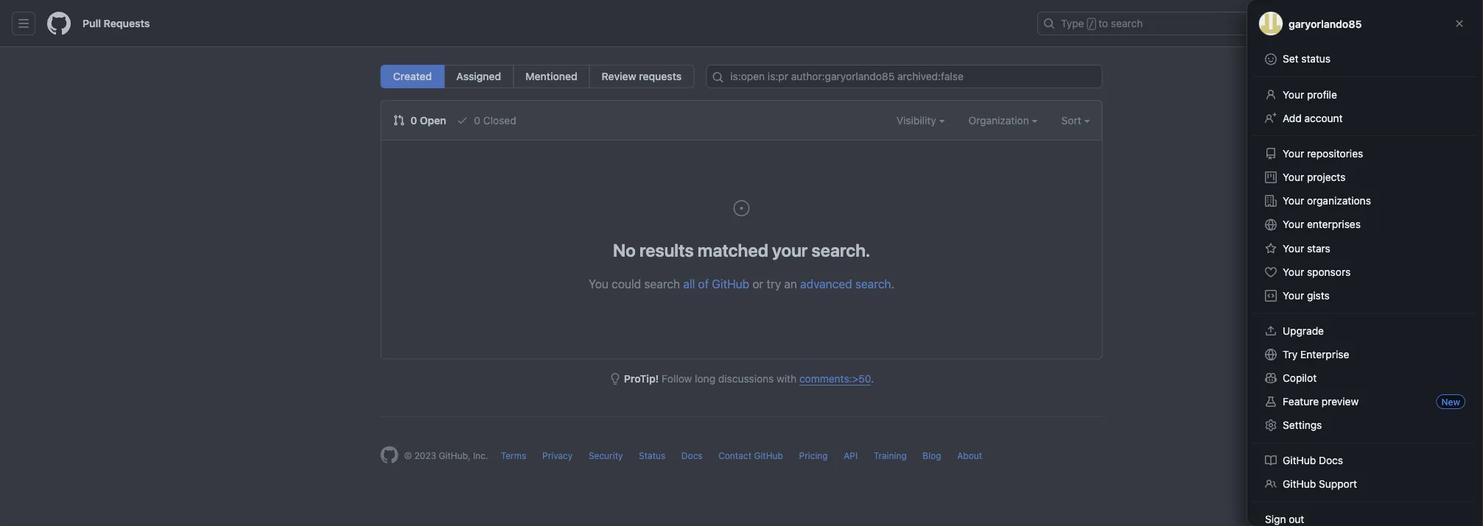 Task type: describe. For each thing, give the bounding box(es) containing it.
git pull request image
[[393, 115, 405, 126]]

your for your projects
[[1283, 171, 1304, 183]]

enterprises
[[1307, 218, 1361, 231]]

visibility
[[897, 114, 939, 126]]

an
[[784, 277, 797, 291]]

projects
[[1307, 171, 1346, 183]]

to
[[1099, 17, 1108, 29]]

contact github link
[[719, 451, 783, 462]]

docs link
[[682, 451, 703, 462]]

protip! follow long discussions with comments:>50 .
[[624, 373, 874, 385]]

review requests link
[[589, 65, 694, 88]]

sign
[[1265, 514, 1286, 526]]

plus image
[[1321, 18, 1332, 29]]

your for your profile
[[1283, 89, 1304, 101]]

your for your organizations
[[1283, 195, 1304, 207]]

closed
[[483, 114, 516, 126]]

github docs link
[[1259, 450, 1472, 473]]

2 horizontal spatial search
[[1111, 17, 1143, 29]]

you
[[589, 277, 609, 291]]

about
[[957, 451, 982, 462]]

0 open link
[[393, 113, 446, 128]]

your repositories
[[1283, 148, 1363, 160]]

results
[[640, 240, 694, 260]]

set status button
[[1259, 47, 1472, 71]]

discussions
[[718, 373, 774, 385]]

command palette image
[[1278, 18, 1290, 29]]

status
[[639, 451, 666, 462]]

preview
[[1322, 396, 1359, 408]]

or
[[753, 277, 764, 291]]

blog
[[923, 451, 942, 462]]

pricing
[[799, 451, 828, 462]]

with
[[777, 373, 797, 385]]

/
[[1089, 19, 1094, 29]]

close image
[[1454, 18, 1466, 29]]

security link
[[589, 451, 623, 462]]

training
[[874, 451, 907, 462]]

github inside github docs link
[[1283, 455, 1316, 467]]

©
[[404, 451, 412, 462]]

review requests
[[602, 70, 682, 83]]

terms
[[501, 451, 527, 462]]

your sponsors
[[1283, 266, 1351, 279]]

search.
[[812, 240, 870, 260]]

check image
[[457, 115, 468, 126]]

account
[[1305, 112, 1343, 125]]

comments:>50
[[800, 373, 871, 385]]

upgrade link
[[1259, 320, 1472, 343]]

visibility button
[[897, 113, 945, 128]]

comments:>50 link
[[800, 373, 871, 385]]

settings link
[[1259, 414, 1472, 438]]

settings
[[1283, 420, 1322, 432]]

github right of
[[712, 277, 750, 291]]

follow
[[662, 373, 692, 385]]

stars
[[1307, 243, 1331, 255]]

your for your stars
[[1283, 243, 1304, 255]]

1 horizontal spatial .
[[891, 277, 895, 291]]

contact github
[[719, 451, 783, 462]]

pull requests element
[[381, 65, 694, 88]]

0 horizontal spatial search
[[644, 277, 680, 291]]

github,
[[439, 451, 471, 462]]

organization
[[969, 114, 1032, 126]]

triangle down image
[[1335, 17, 1347, 28]]

upgrade
[[1283, 325, 1324, 338]]

gists
[[1307, 290, 1330, 302]]

assigned link
[[444, 65, 514, 88]]

privacy link
[[542, 451, 573, 462]]

your for your enterprises
[[1283, 218, 1304, 231]]

type
[[1061, 17, 1084, 29]]

feature
[[1283, 396, 1319, 408]]

long
[[695, 373, 716, 385]]

github inside footer
[[754, 451, 783, 462]]

0 vertical spatial issue opened image
[[1365, 18, 1377, 29]]

your for your gists
[[1283, 290, 1304, 302]]

repositories
[[1307, 148, 1363, 160]]

docs inside footer
[[682, 451, 703, 462]]

pricing link
[[799, 451, 828, 462]]

sort
[[1062, 114, 1082, 126]]

your sponsors link
[[1259, 261, 1472, 284]]

© 2023 github, inc.
[[404, 451, 488, 462]]



Task type: locate. For each thing, give the bounding box(es) containing it.
1 vertical spatial issue opened image
[[733, 200, 751, 217]]

1 horizontal spatial homepage image
[[381, 447, 398, 465]]

1 vertical spatial .
[[871, 373, 874, 385]]

you could search all of github or try an advanced search .
[[589, 277, 895, 291]]

copilot
[[1283, 373, 1317, 385]]

your inside your repositories link
[[1283, 148, 1304, 160]]

review
[[602, 70, 636, 83]]

github support
[[1283, 479, 1357, 491]]

try enterprise link
[[1259, 343, 1472, 367]]

search left all in the bottom left of the page
[[644, 277, 680, 291]]

terms link
[[501, 451, 527, 462]]

support
[[1319, 479, 1357, 491]]

all
[[683, 277, 695, 291]]

homepage image left 'pull' at left top
[[47, 12, 71, 35]]

your inside the your profile link
[[1283, 89, 1304, 101]]

your
[[772, 240, 808, 260]]

garyorlando85
[[1289, 18, 1362, 30]]

your inside your gists link
[[1283, 290, 1304, 302]]

2023
[[415, 451, 436, 462]]

blog link
[[923, 451, 942, 462]]

sponsors
[[1307, 266, 1351, 279]]

your for your repositories
[[1283, 148, 1304, 160]]

0 right check image
[[474, 114, 481, 126]]

copilot link
[[1259, 367, 1472, 391]]

your stars
[[1283, 243, 1331, 255]]

0 for open
[[411, 114, 417, 126]]

set status
[[1283, 53, 1331, 65]]

matched
[[698, 240, 769, 260]]

your up your projects
[[1283, 148, 1304, 160]]

0 vertical spatial homepage image
[[47, 12, 71, 35]]

your up your gists
[[1283, 266, 1304, 279]]

your for your sponsors
[[1283, 266, 1304, 279]]

add account
[[1283, 112, 1343, 125]]

your left projects
[[1283, 171, 1304, 183]]

your inside your sponsors link
[[1283, 266, 1304, 279]]

dialog containing garyorlando85
[[1248, 0, 1483, 527]]

0 horizontal spatial homepage image
[[47, 12, 71, 35]]

try
[[1283, 349, 1298, 361]]

no
[[613, 240, 636, 260]]

type / to search
[[1061, 17, 1143, 29]]

dialog
[[1248, 0, 1483, 527]]

your enterprises
[[1283, 218, 1361, 231]]

homepage image left ©
[[381, 447, 398, 465]]

sign out
[[1265, 514, 1305, 526]]

2 your from the top
[[1283, 148, 1304, 160]]

1 0 from the left
[[411, 114, 417, 126]]

organization button
[[969, 113, 1038, 128]]

all of github link
[[683, 277, 750, 291]]

requests
[[639, 70, 682, 83]]

5 your from the top
[[1283, 218, 1304, 231]]

search
[[1111, 17, 1143, 29], [644, 277, 680, 291], [855, 277, 891, 291]]

your enterprises link
[[1259, 213, 1472, 237]]

0 horizontal spatial docs
[[682, 451, 703, 462]]

6 your from the top
[[1283, 243, 1304, 255]]

api link
[[844, 451, 858, 462]]

your profile link
[[1259, 83, 1472, 107]]

privacy
[[542, 451, 573, 462]]

mentioned
[[526, 70, 577, 83]]

about link
[[957, 451, 982, 462]]

1 horizontal spatial docs
[[1319, 455, 1343, 467]]

0 inside "0 open" link
[[411, 114, 417, 126]]

1 horizontal spatial issue opened image
[[1365, 18, 1377, 29]]

issue opened image up no results matched your search.
[[733, 200, 751, 217]]

your inside your projects link
[[1283, 171, 1304, 183]]

profile
[[1307, 89, 1337, 101]]

assigned
[[456, 70, 501, 83]]

pull requests
[[83, 17, 150, 29]]

organizations
[[1307, 195, 1371, 207]]

1 horizontal spatial search
[[855, 277, 891, 291]]

advanced
[[800, 277, 852, 291]]

github
[[712, 277, 750, 291], [754, 451, 783, 462], [1283, 455, 1316, 467], [1283, 479, 1316, 491]]

your projects
[[1283, 171, 1346, 183]]

github up github support
[[1283, 455, 1316, 467]]

training link
[[874, 451, 907, 462]]

footer containing © 2023 github, inc.
[[369, 417, 1115, 501]]

requests
[[104, 17, 150, 29]]

status
[[1302, 53, 1331, 65]]

.
[[891, 277, 895, 291], [871, 373, 874, 385]]

0 right git pull request icon
[[411, 114, 417, 126]]

contact
[[719, 451, 752, 462]]

8 your from the top
[[1283, 290, 1304, 302]]

your profile
[[1283, 89, 1337, 101]]

your up add
[[1283, 89, 1304, 101]]

0 vertical spatial .
[[891, 277, 895, 291]]

search down search.
[[855, 277, 891, 291]]

search image
[[712, 71, 724, 83]]

github right contact
[[754, 451, 783, 462]]

docs
[[682, 451, 703, 462], [1319, 455, 1343, 467]]

your organizations
[[1283, 195, 1371, 207]]

your inside your organizations link
[[1283, 195, 1304, 207]]

0 closed
[[471, 114, 516, 126]]

0 horizontal spatial 0
[[411, 114, 417, 126]]

3 your from the top
[[1283, 171, 1304, 183]]

try enterprise
[[1283, 349, 1349, 361]]

0 horizontal spatial .
[[871, 373, 874, 385]]

add account link
[[1259, 107, 1472, 130]]

your down your projects
[[1283, 195, 1304, 207]]

out
[[1289, 514, 1305, 526]]

your
[[1283, 89, 1304, 101], [1283, 148, 1304, 160], [1283, 171, 1304, 183], [1283, 195, 1304, 207], [1283, 218, 1304, 231], [1283, 243, 1304, 255], [1283, 266, 1304, 279], [1283, 290, 1304, 302]]

0 closed link
[[457, 113, 516, 128]]

set
[[1283, 53, 1299, 65]]

your repositories link
[[1259, 142, 1472, 166]]

footer
[[369, 417, 1115, 501]]

github docs
[[1283, 455, 1343, 467]]

inc.
[[473, 451, 488, 462]]

add
[[1283, 112, 1302, 125]]

your gists link
[[1259, 284, 1472, 308]]

issue opened image right triangle down image
[[1365, 18, 1377, 29]]

your left stars
[[1283, 243, 1304, 255]]

0 open
[[408, 114, 446, 126]]

sort button
[[1062, 113, 1090, 128]]

your inside your stars link
[[1283, 243, 1304, 255]]

your projects link
[[1259, 166, 1472, 189]]

docs right status
[[682, 451, 703, 462]]

your up your stars
[[1283, 218, 1304, 231]]

try
[[767, 277, 781, 291]]

1 your from the top
[[1283, 89, 1304, 101]]

feature preview
[[1283, 396, 1359, 408]]

Search all issues text field
[[706, 65, 1103, 88]]

7 your from the top
[[1283, 266, 1304, 279]]

1 vertical spatial homepage image
[[381, 447, 398, 465]]

feature preview button
[[1259, 391, 1472, 414]]

mentioned link
[[513, 65, 590, 88]]

docs up 'support' in the right of the page
[[1319, 455, 1343, 467]]

Issues search field
[[706, 65, 1103, 88]]

your inside your enterprises link
[[1283, 218, 1304, 231]]

4 your from the top
[[1283, 195, 1304, 207]]

issue opened image
[[1365, 18, 1377, 29], [733, 200, 751, 217]]

0
[[411, 114, 417, 126], [474, 114, 481, 126]]

0 inside 0 closed link
[[474, 114, 481, 126]]

security
[[589, 451, 623, 462]]

api
[[844, 451, 858, 462]]

github inside github support link
[[1283, 479, 1316, 491]]

homepage image
[[47, 12, 71, 35], [381, 447, 398, 465]]

1 horizontal spatial 0
[[474, 114, 481, 126]]

open
[[420, 114, 446, 126]]

2 0 from the left
[[474, 114, 481, 126]]

search right the to
[[1111, 17, 1143, 29]]

0 horizontal spatial issue opened image
[[733, 200, 751, 217]]

github down github docs
[[1283, 479, 1316, 491]]

0 for closed
[[474, 114, 481, 126]]

your gists
[[1283, 290, 1330, 302]]

pull
[[83, 17, 101, 29]]

light bulb image
[[609, 374, 621, 385]]

your left "gists"
[[1283, 290, 1304, 302]]



Task type: vqa. For each thing, say whether or not it's contained in the screenshot.
MATCHED
yes



